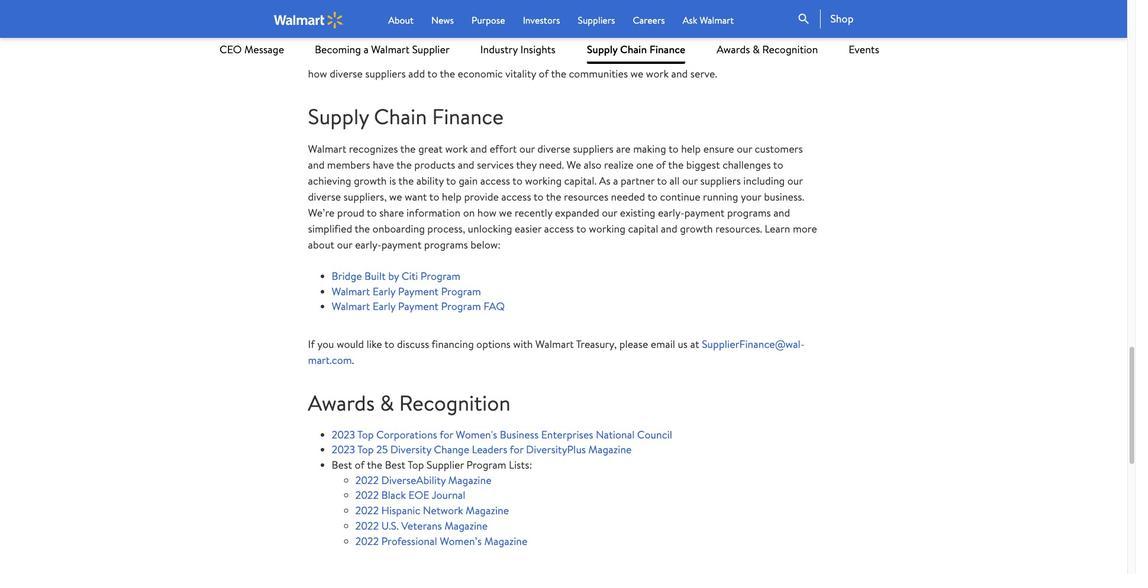 Task type: describe. For each thing, give the bounding box(es) containing it.
change
[[434, 442, 470, 457]]

black
[[382, 488, 406, 503]]

industry insights link
[[481, 36, 556, 64]]

shop link
[[821, 9, 854, 28]]

discuss
[[397, 337, 429, 352]]

supplierfinance@wal- mart.com
[[308, 337, 805, 368]]

onboarding
[[373, 221, 425, 236]]

provide
[[464, 189, 499, 204]]

supplierfinance@wal-
[[702, 337, 805, 352]]

supplier inside 2023 top corporations for women's business enterprises national council 2023 top 25 diversity change leaders for diversityplus magazine best of the best top supplier program lists: 2022 diverseability magazine 2022 black eoe journal 2022 hispanic network magazine 2022 u.s. veterans magazine 2022 professional women's magazine
[[427, 458, 464, 472]]

women's
[[440, 534, 482, 549]]

work inside walmart recognizes the great work and effort our diverse suppliers are making to help ensure our customers and members have the products and services they need. we also realize one of the biggest challenges to achieving growth is the ability to gain access to working capital. as a partner to all our suppliers including our diverse suppliers, we want to help provide access to the resources needed to continue running your business. we're proud to share information on how we recently expanded our existing early-payment programs and simplified the onboarding process, unlocking easier access to working capital and growth resources. learn more about our early-payment programs below:
[[446, 141, 468, 156]]

0 horizontal spatial payment
[[382, 237, 422, 252]]

we inside please revisit our site in november for our 2023 supplier inclusion economic impact report. the report details how diverse suppliers add to the economic vitality of the communities we work and serve.
[[631, 66, 644, 81]]

news button
[[432, 13, 454, 27]]

0 horizontal spatial &
[[380, 388, 394, 418]]

home image
[[274, 12, 344, 28]]

bridge
[[332, 269, 362, 284]]

revisit
[[340, 50, 368, 65]]

ask
[[683, 14, 698, 27]]

report.
[[695, 50, 729, 65]]

top left corporations
[[358, 427, 374, 442]]

walmart recognizes the great work and effort our diverse suppliers are making to help ensure our customers and members have the products and services they need. we also realize one of the biggest challenges to achieving growth is the ability to gain access to working capital. as a partner to all our suppliers including our diverse suppliers, we want to help provide access to the resources needed to continue running your business. we're proud to share information on how we recently expanded our existing early-payment programs and simplified the onboarding process, unlocking easier access to working capital and growth resources. learn more about our early-payment programs below:
[[308, 141, 818, 252]]

1 vertical spatial programs
[[424, 237, 468, 252]]

would
[[337, 337, 364, 352]]

customers
[[755, 141, 803, 156]]

services
[[477, 157, 514, 172]]

2022 professional women's magazine link
[[356, 534, 528, 549]]

2023 top corporations for women's business enterprises national council 2023 top 25 diversity change leaders for diversityplus magazine best of the best top supplier program lists: 2022 diverseability magazine 2022 black eoe journal 2022 hispanic network magazine 2022 u.s. veterans magazine 2022 professional women's magazine
[[332, 427, 673, 549]]

resources.
[[716, 221, 763, 236]]

our right all at the top right of page
[[683, 173, 698, 188]]

a inside walmart recognizes the great work and effort our diverse suppliers are making to help ensure our customers and members have the products and services they need. we also realize one of the biggest challenges to achieving growth is the ability to gain access to working capital. as a partner to all our suppliers including our diverse suppliers, we want to help provide access to the resources needed to continue running your business. we're proud to share information on how we recently expanded our existing early-payment programs and simplified the onboarding process, unlocking easier access to working capital and growth resources. learn more about our early-payment programs below:
[[613, 173, 618, 188]]

1 vertical spatial working
[[589, 221, 626, 236]]

0 vertical spatial awards
[[717, 42, 751, 57]]

3 2022 from the top
[[356, 503, 379, 518]]

1 horizontal spatial we
[[499, 205, 512, 220]]

1 vertical spatial recognition
[[399, 388, 511, 418]]

below:
[[471, 237, 501, 252]]

are
[[616, 141, 631, 156]]

2 best from the left
[[385, 458, 406, 472]]

the down proud
[[355, 221, 370, 236]]

and up services
[[471, 141, 487, 156]]

supplierfinance@wal- mart.com link
[[308, 337, 805, 368]]

november
[[418, 50, 467, 65]]

of inside please revisit our site in november for our 2023 supplier inclusion economic impact report. the report details how diverse suppliers add to the economic vitality of the communities we work and serve.
[[539, 66, 549, 81]]

to up information
[[430, 189, 440, 204]]

treasury,
[[576, 337, 617, 352]]

leaders
[[472, 442, 508, 457]]

our left site
[[371, 50, 386, 65]]

to right like
[[385, 337, 395, 352]]

details
[[782, 50, 812, 65]]

becoming a walmart supplier link
[[315, 36, 450, 64]]

expanded
[[555, 205, 600, 220]]

biggest
[[687, 157, 720, 172]]

the right have
[[397, 157, 412, 172]]

program inside 2023 top corporations for women's business enterprises national council 2023 top 25 diversity change leaders for diversityplus magazine best of the best top supplier program lists: 2022 diverseability magazine 2022 black eoe journal 2022 hispanic network magazine 2022 u.s. veterans magazine 2022 professional women's magazine
[[467, 458, 507, 472]]

to down customers
[[774, 157, 784, 172]]

is
[[390, 173, 396, 188]]

eoe
[[409, 488, 430, 503]]

simplified
[[308, 221, 352, 236]]

25
[[377, 442, 388, 457]]

1 horizontal spatial growth
[[680, 221, 713, 236]]

and down the business.
[[774, 205, 791, 220]]

1 vertical spatial for
[[440, 427, 454, 442]]

existing
[[620, 205, 656, 220]]

serve.
[[691, 66, 718, 81]]

please
[[308, 50, 338, 65]]

hispanic
[[382, 503, 421, 518]]

members
[[327, 157, 370, 172]]

1 early from the top
[[373, 284, 396, 299]]

capital.
[[565, 173, 597, 188]]

1 vertical spatial access
[[502, 189, 532, 204]]

2 vertical spatial 2023
[[332, 442, 355, 457]]

walmart early payment program faq link
[[332, 299, 505, 314]]

message
[[245, 42, 284, 57]]

2 vertical spatial diverse
[[308, 189, 341, 204]]

on
[[463, 205, 475, 220]]

women's
[[456, 427, 498, 442]]

top left 25
[[358, 442, 374, 457]]

2022 hispanic network magazine link
[[356, 503, 509, 518]]

0 vertical spatial programs
[[728, 205, 771, 220]]

citi
[[402, 269, 418, 284]]

unlocking
[[468, 221, 512, 236]]

events
[[849, 42, 880, 57]]

if
[[308, 337, 315, 352]]

to right making
[[669, 141, 679, 156]]

work inside please revisit our site in november for our 2023 supplier inclusion economic impact report. the report details how diverse suppliers add to the economic vitality of the communities we work and serve.
[[646, 66, 669, 81]]

2 payment from the top
[[398, 299, 439, 314]]

products
[[415, 157, 456, 172]]

the inside 2023 top corporations for women's business enterprises national council 2023 top 25 diversity change leaders for diversityplus magazine best of the best top supplier program lists: 2022 diverseability magazine 2022 black eoe journal 2022 hispanic network magazine 2022 u.s. veterans magazine 2022 professional women's magazine
[[367, 458, 383, 472]]

1 best from the left
[[332, 458, 352, 472]]

1 payment from the top
[[398, 284, 439, 299]]

we're
[[308, 205, 335, 220]]

our up economic
[[486, 50, 501, 65]]

0 horizontal spatial chain
[[374, 102, 427, 132]]

careers link
[[633, 13, 665, 27]]

1 horizontal spatial supply
[[587, 42, 618, 57]]

recently
[[515, 205, 553, 220]]

for inside please revisit our site in november for our 2023 supplier inclusion economic impact report. the report details how diverse suppliers add to the economic vitality of the communities we work and serve.
[[469, 50, 483, 65]]

0 vertical spatial access
[[481, 173, 510, 188]]

about
[[388, 14, 414, 27]]

site
[[389, 50, 405, 65]]

1 vertical spatial suppliers
[[573, 141, 614, 156]]

process,
[[428, 221, 465, 236]]

the up all at the top right of page
[[669, 157, 684, 172]]

the left the great
[[401, 141, 416, 156]]

professional
[[382, 534, 437, 549]]

share
[[380, 205, 404, 220]]

industry
[[481, 42, 518, 57]]

to down expanded
[[577, 221, 587, 236]]

information
[[407, 205, 461, 220]]

financing
[[432, 337, 474, 352]]

0 horizontal spatial awards & recognition
[[308, 388, 511, 418]]

ceo
[[220, 42, 242, 57]]

suppliers button
[[578, 13, 615, 27]]

achieving
[[308, 173, 351, 188]]

to down they
[[513, 173, 523, 188]]

shop
[[831, 11, 854, 26]]

impact
[[661, 50, 693, 65]]

the down "november"
[[440, 66, 455, 81]]

realize
[[604, 157, 634, 172]]

0 horizontal spatial finance
[[432, 102, 504, 132]]

learn
[[765, 221, 791, 236]]

0 horizontal spatial working
[[525, 173, 562, 188]]

report
[[751, 50, 780, 65]]

and right capital
[[661, 221, 678, 236]]

u.s.
[[382, 519, 399, 533]]

supplier inside please revisit our site in november for our 2023 supplier inclusion economic impact report. the report details how diverse suppliers add to the economic vitality of the communities we work and serve.
[[530, 50, 567, 65]]

have
[[373, 157, 394, 172]]

walmart inside walmart recognizes the great work and effort our diverse suppliers are making to help ensure our customers and members have the products and services they need. we also realize one of the biggest challenges to achieving growth is the ability to gain access to working capital. as a partner to all our suppliers including our diverse suppliers, we want to help provide access to the resources needed to continue running your business. we're proud to share information on how we recently expanded our existing early-payment programs and simplified the onboarding process, unlocking easier access to working capital and growth resources. learn more about our early-payment programs below:
[[308, 141, 347, 156]]

2 horizontal spatial for
[[510, 442, 524, 457]]

as
[[599, 173, 611, 188]]

diverse inside please revisit our site in november for our 2023 supplier inclusion economic impact report. the report details how diverse suppliers add to the economic vitality of the communities we work and serve.
[[330, 66, 363, 81]]

we
[[567, 157, 582, 172]]

the
[[731, 50, 748, 65]]

1 vertical spatial supply
[[308, 102, 369, 132]]

please revisit our site in november for our 2023 supplier inclusion economic impact report. the report details how diverse suppliers add to the economic vitality of the communities we work and serve.
[[308, 50, 812, 81]]



Task type: locate. For each thing, give the bounding box(es) containing it.
2022 left black
[[356, 488, 379, 503]]

help up biggest
[[682, 141, 701, 156]]

2023 inside please revisit our site in november for our 2023 supplier inclusion economic impact report. the report details how diverse suppliers add to the economic vitality of the communities we work and serve.
[[504, 50, 527, 65]]

access down expanded
[[544, 221, 574, 236]]

0 horizontal spatial suppliers
[[365, 66, 406, 81]]

& right the the on the top of page
[[753, 42, 760, 57]]

industry insights
[[481, 42, 556, 57]]

program left faq
[[441, 299, 481, 314]]

how down 'please'
[[308, 66, 327, 81]]

one
[[637, 157, 654, 172]]

and inside please revisit our site in november for our 2023 supplier inclusion economic impact report. the report details how diverse suppliers add to the economic vitality of the communities we work and serve.
[[672, 66, 688, 81]]

supplier
[[412, 42, 450, 57], [530, 50, 567, 65], [427, 458, 464, 472]]

supplier up vitality
[[530, 50, 567, 65]]

diverse down revisit
[[330, 66, 363, 81]]

diverse up we're
[[308, 189, 341, 204]]

us
[[678, 337, 688, 352]]

partner
[[621, 173, 655, 188]]

2022 left hispanic
[[356, 503, 379, 518]]

our down needed
[[602, 205, 618, 220]]

1 horizontal spatial suppliers
[[573, 141, 614, 156]]

1 horizontal spatial programs
[[728, 205, 771, 220]]

0 vertical spatial a
[[364, 42, 369, 57]]

you
[[317, 337, 334, 352]]

want
[[405, 189, 427, 204]]

early
[[373, 284, 396, 299], [373, 299, 396, 314]]

0 vertical spatial help
[[682, 141, 701, 156]]

1 vertical spatial a
[[613, 173, 618, 188]]

suppliers
[[365, 66, 406, 81], [573, 141, 614, 156], [701, 173, 741, 188]]

suppliers up the running
[[701, 173, 741, 188]]

mart.com
[[308, 353, 352, 368]]

& up corporations
[[380, 388, 394, 418]]

business.
[[764, 189, 805, 204]]

4 2022 from the top
[[356, 519, 379, 533]]

1 horizontal spatial for
[[469, 50, 483, 65]]

to up the recently
[[534, 189, 544, 204]]

purpose button
[[472, 13, 505, 27]]

0 horizontal spatial we
[[389, 189, 402, 204]]

continue
[[661, 189, 701, 204]]

payment
[[398, 284, 439, 299], [398, 299, 439, 314]]

supply up the 'communities'
[[587, 42, 618, 57]]

please
[[620, 337, 649, 352]]

our up challenges at the right top
[[737, 141, 753, 156]]

access up the recently
[[502, 189, 532, 204]]

about
[[308, 237, 335, 252]]

0 vertical spatial finance
[[650, 42, 686, 57]]

economic
[[458, 66, 503, 81]]

working down need.
[[525, 173, 562, 188]]

1 vertical spatial we
[[389, 189, 402, 204]]

1 vertical spatial help
[[442, 189, 462, 204]]

a right becoming
[[364, 42, 369, 57]]

0 horizontal spatial awards
[[308, 388, 375, 418]]

need.
[[539, 157, 564, 172]]

awards & recognition up corporations
[[308, 388, 511, 418]]

work down the impact
[[646, 66, 669, 81]]

0 vertical spatial 2023
[[504, 50, 527, 65]]

1 vertical spatial finance
[[432, 102, 504, 132]]

we
[[631, 66, 644, 81], [389, 189, 402, 204], [499, 205, 512, 220]]

2 early from the top
[[373, 299, 396, 314]]

1 vertical spatial &
[[380, 388, 394, 418]]

in
[[408, 50, 416, 65]]

0 vertical spatial for
[[469, 50, 483, 65]]

chain
[[621, 42, 647, 57], [374, 102, 427, 132]]

ensure
[[704, 141, 735, 156]]

2 vertical spatial suppliers
[[701, 173, 741, 188]]

1 vertical spatial chain
[[374, 102, 427, 132]]

veterans
[[401, 519, 442, 533]]

1 horizontal spatial working
[[589, 221, 626, 236]]

2 2022 from the top
[[356, 488, 379, 503]]

to left gain
[[446, 173, 456, 188]]

our up the business.
[[788, 173, 803, 188]]

2 vertical spatial access
[[544, 221, 574, 236]]

program up walmart early payment program faq link
[[441, 284, 481, 299]]

2022 diverseability magazine link
[[356, 473, 492, 488]]

2023 top corporations for women's business enterprises national council link
[[332, 427, 673, 442]]

finance down careers
[[650, 42, 686, 57]]

early down walmart early payment program 'link'
[[373, 299, 396, 314]]

supply up recognizes
[[308, 102, 369, 132]]

programs down process,
[[424, 237, 468, 252]]

more
[[793, 221, 818, 236]]

of inside walmart recognizes the great work and effort our diverse suppliers are making to help ensure our customers and members have the products and services they need. we also realize one of the biggest challenges to achieving growth is the ability to gain access to working capital. as a partner to all our suppliers including our diverse suppliers, we want to help provide access to the resources needed to continue running your business. we're proud to share information on how we recently expanded our existing early-payment programs and simplified the onboarding process, unlocking easier access to working capital and growth resources. learn more about our early-payment programs below:
[[656, 157, 666, 172]]

payment down the running
[[685, 205, 725, 220]]

awards
[[717, 42, 751, 57], [308, 388, 375, 418]]

0 vertical spatial supply
[[587, 42, 618, 57]]

0 vertical spatial diverse
[[330, 66, 363, 81]]

built
[[365, 269, 386, 284]]

supplier inside becoming a walmart supplier link
[[412, 42, 450, 57]]

program right citi
[[421, 269, 461, 284]]

finance inside supply chain finance link
[[650, 42, 686, 57]]

work right the great
[[446, 141, 468, 156]]

growth
[[354, 173, 387, 188], [680, 221, 713, 236]]

0 vertical spatial recognition
[[763, 42, 818, 57]]

supply chain finance
[[587, 42, 686, 57], [308, 102, 504, 132]]

1 vertical spatial of
[[656, 157, 666, 172]]

needed
[[611, 189, 646, 204]]

2022 down 25
[[356, 473, 379, 488]]

suppliers
[[578, 14, 615, 27]]

awards down mart.com
[[308, 388, 375, 418]]

effort
[[490, 141, 517, 156]]

programs
[[728, 205, 771, 220], [424, 237, 468, 252]]

1 horizontal spatial chain
[[621, 42, 647, 57]]

0 vertical spatial early
[[373, 284, 396, 299]]

5 2022 from the top
[[356, 534, 379, 549]]

0 horizontal spatial recognition
[[399, 388, 511, 418]]

recognition up women's
[[399, 388, 511, 418]]

investors
[[523, 14, 560, 27]]

great
[[419, 141, 443, 156]]

2022 left u.s.
[[356, 519, 379, 533]]

how up unlocking
[[478, 205, 497, 220]]

to left all at the top right of page
[[657, 173, 667, 188]]

like
[[367, 337, 382, 352]]

1 horizontal spatial of
[[539, 66, 549, 81]]

&
[[753, 42, 760, 57], [380, 388, 394, 418]]

network
[[423, 503, 463, 518]]

top up diverseability
[[408, 458, 424, 472]]

0 vertical spatial early-
[[658, 205, 685, 220]]

our down simplified
[[337, 237, 353, 252]]

0 horizontal spatial for
[[440, 427, 454, 442]]

ask walmart link
[[683, 13, 734, 27]]

2 vertical spatial for
[[510, 442, 524, 457]]

add
[[409, 66, 425, 81]]

1 horizontal spatial finance
[[650, 42, 686, 57]]

walmart
[[700, 14, 734, 27], [371, 42, 410, 57], [308, 141, 347, 156], [332, 284, 370, 299], [332, 299, 370, 314], [536, 337, 574, 352]]

0 horizontal spatial growth
[[354, 173, 387, 188]]

0 vertical spatial suppliers
[[365, 66, 406, 81]]

1 vertical spatial supply chain finance
[[308, 102, 504, 132]]

awards & recognition link
[[717, 36, 818, 64]]

suppliers inside please revisit our site in november for our 2023 supplier inclusion economic impact report. the report details how diverse suppliers add to the economic vitality of the communities we work and serve.
[[365, 66, 406, 81]]

bridge built by citi program walmart early payment program walmart early payment program faq
[[332, 269, 505, 314]]

bridge built by citi program link
[[332, 269, 461, 284]]

program down leaders at the bottom of page
[[467, 458, 507, 472]]

0 vertical spatial chain
[[621, 42, 647, 57]]

and up gain
[[458, 157, 475, 172]]

we down is
[[389, 189, 402, 204]]

suppliers down site
[[365, 66, 406, 81]]

2 vertical spatial of
[[355, 458, 365, 472]]

2023 top 25 diversity change leaders for diversityplus magazine link
[[332, 442, 632, 457]]

access down services
[[481, 173, 510, 188]]

early down built
[[373, 284, 396, 299]]

2 horizontal spatial suppliers
[[701, 173, 741, 188]]

we down economic
[[631, 66, 644, 81]]

running
[[703, 189, 739, 204]]

to right add
[[428, 66, 438, 81]]

0 vertical spatial of
[[539, 66, 549, 81]]

payment down onboarding
[[382, 237, 422, 252]]

1 horizontal spatial early-
[[658, 205, 685, 220]]

early- down 'continue'
[[658, 205, 685, 220]]

awards & recognition down the search
[[717, 42, 818, 57]]

diverse up need.
[[538, 141, 571, 156]]

1 2022 from the top
[[356, 473, 379, 488]]

the
[[440, 66, 455, 81], [551, 66, 567, 81], [401, 141, 416, 156], [397, 157, 412, 172], [669, 157, 684, 172], [399, 173, 414, 188], [546, 189, 562, 204], [355, 221, 370, 236], [367, 458, 383, 472]]

1 horizontal spatial payment
[[685, 205, 725, 220]]

to up the existing
[[648, 189, 658, 204]]

1 vertical spatial early
[[373, 299, 396, 314]]

1 vertical spatial early-
[[355, 237, 382, 252]]

0 vertical spatial working
[[525, 173, 562, 188]]

resources
[[564, 189, 609, 204]]

1 vertical spatial how
[[478, 205, 497, 220]]

2 vertical spatial we
[[499, 205, 512, 220]]

0 vertical spatial payment
[[685, 205, 725, 220]]

the right is
[[399, 173, 414, 188]]

2 horizontal spatial of
[[656, 157, 666, 172]]

faq
[[484, 299, 505, 314]]

a right as
[[613, 173, 618, 188]]

growth down 'continue'
[[680, 221, 713, 236]]

1 horizontal spatial a
[[613, 173, 618, 188]]

the up the recently
[[546, 189, 562, 204]]

help
[[682, 141, 701, 156], [442, 189, 462, 204]]

finance down economic
[[432, 102, 504, 132]]

making
[[634, 141, 667, 156]]

inclusion
[[570, 50, 610, 65]]

programs down your
[[728, 205, 771, 220]]

suppliers,
[[344, 189, 387, 204]]

1 horizontal spatial &
[[753, 42, 760, 57]]

how inside please revisit our site in november for our 2023 supplier inclusion economic impact report. the report details how diverse suppliers add to the economic vitality of the communities we work and serve.
[[308, 66, 327, 81]]

2 horizontal spatial we
[[631, 66, 644, 81]]

working down expanded
[[589, 221, 626, 236]]

2022 left professional
[[356, 534, 379, 549]]

2022
[[356, 473, 379, 488], [356, 488, 379, 503], [356, 503, 379, 518], [356, 519, 379, 533], [356, 534, 379, 549]]

corporations
[[377, 427, 437, 442]]

recognition down the search
[[763, 42, 818, 57]]

economic
[[613, 50, 658, 65]]

0 horizontal spatial a
[[364, 42, 369, 57]]

0 vertical spatial we
[[631, 66, 644, 81]]

walmart early payment program link
[[332, 284, 481, 299]]

1 vertical spatial awards & recognition
[[308, 388, 511, 418]]

careers
[[633, 14, 665, 27]]

also
[[584, 157, 602, 172]]

investors button
[[523, 13, 560, 27]]

payment up walmart early payment program faq link
[[398, 284, 439, 299]]

access
[[481, 173, 510, 188], [502, 189, 532, 204], [544, 221, 574, 236]]

0 horizontal spatial programs
[[424, 237, 468, 252]]

1 horizontal spatial help
[[682, 141, 701, 156]]

0 horizontal spatial how
[[308, 66, 327, 81]]

and
[[672, 66, 688, 81], [471, 141, 487, 156], [308, 157, 325, 172], [458, 157, 475, 172], [774, 205, 791, 220], [661, 221, 678, 236]]

1 horizontal spatial supply chain finance
[[587, 42, 686, 57]]

0 vertical spatial how
[[308, 66, 327, 81]]

vitality
[[506, 66, 537, 81]]

1 vertical spatial 2023
[[332, 427, 355, 442]]

to inside please revisit our site in november for our 2023 supplier inclusion economic impact report. the report details how diverse suppliers add to the economic vitality of the communities we work and serve.
[[428, 66, 438, 81]]

supplier up add
[[412, 42, 450, 57]]

0 vertical spatial growth
[[354, 173, 387, 188]]

1 vertical spatial payment
[[398, 299, 439, 314]]

becoming a walmart supplier
[[315, 42, 450, 57]]

0 vertical spatial &
[[753, 42, 760, 57]]

supply chain finance up the great
[[308, 102, 504, 132]]

1 horizontal spatial awards & recognition
[[717, 42, 818, 57]]

and up achieving
[[308, 157, 325, 172]]

for down 'business' at bottom
[[510, 442, 524, 457]]

supplier down change
[[427, 458, 464, 472]]

how inside walmart recognizes the great work and effort our diverse suppliers are making to help ensure our customers and members have the products and services they need. we also realize one of the biggest challenges to achieving growth is the ability to gain access to working capital. as a partner to all our suppliers including our diverse suppliers, we want to help provide access to the resources needed to continue running your business. we're proud to share information on how we recently expanded our existing early-payment programs and simplified the onboarding process, unlocking easier access to working capital and growth resources. learn more about our early-payment programs below:
[[478, 205, 497, 220]]

0 horizontal spatial of
[[355, 458, 365, 472]]

0 vertical spatial work
[[646, 66, 669, 81]]

for up change
[[440, 427, 454, 442]]

we up unlocking
[[499, 205, 512, 220]]

1 horizontal spatial recognition
[[763, 42, 818, 57]]

0 horizontal spatial early-
[[355, 237, 382, 252]]

and down the impact
[[672, 66, 688, 81]]

1 vertical spatial awards
[[308, 388, 375, 418]]

1 horizontal spatial how
[[478, 205, 497, 220]]

easier
[[515, 221, 542, 236]]

for up economic
[[469, 50, 483, 65]]

diverseability
[[382, 473, 446, 488]]

1 horizontal spatial work
[[646, 66, 669, 81]]

to down 'suppliers,'
[[367, 205, 377, 220]]

payment down walmart early payment program 'link'
[[398, 299, 439, 314]]

capital
[[628, 221, 659, 236]]

0 horizontal spatial work
[[446, 141, 468, 156]]

the down 25
[[367, 458, 383, 472]]

the down insights
[[551, 66, 567, 81]]

1 horizontal spatial best
[[385, 458, 406, 472]]

awards left report
[[717, 42, 751, 57]]

help down gain
[[442, 189, 462, 204]]

supply chain finance inside supply chain finance link
[[587, 42, 686, 57]]

chain down careers 'link'
[[621, 42, 647, 57]]

1 vertical spatial diverse
[[538, 141, 571, 156]]

0 vertical spatial awards & recognition
[[717, 42, 818, 57]]

if you would like to discuss financing options with walmart treasury, please email us at
[[308, 337, 702, 352]]

our up they
[[520, 141, 535, 156]]

proud
[[337, 205, 365, 220]]

0 horizontal spatial best
[[332, 458, 352, 472]]

growth up 'suppliers,'
[[354, 173, 387, 188]]

0 horizontal spatial supply
[[308, 102, 369, 132]]

supply chain finance down careers 'link'
[[587, 42, 686, 57]]

0 vertical spatial supply chain finance
[[587, 42, 686, 57]]

gain
[[459, 173, 478, 188]]

0 vertical spatial payment
[[398, 284, 439, 299]]

0 horizontal spatial help
[[442, 189, 462, 204]]

they
[[516, 157, 537, 172]]

1 vertical spatial growth
[[680, 221, 713, 236]]

1 vertical spatial payment
[[382, 237, 422, 252]]

of inside 2023 top corporations for women's business enterprises national council 2023 top 25 diversity change leaders for diversityplus magazine best of the best top supplier program lists: 2022 diverseability magazine 2022 black eoe journal 2022 hispanic network magazine 2022 u.s. veterans magazine 2022 professional women's magazine
[[355, 458, 365, 472]]

early- up built
[[355, 237, 382, 252]]



Task type: vqa. For each thing, say whether or not it's contained in the screenshot.
This
no



